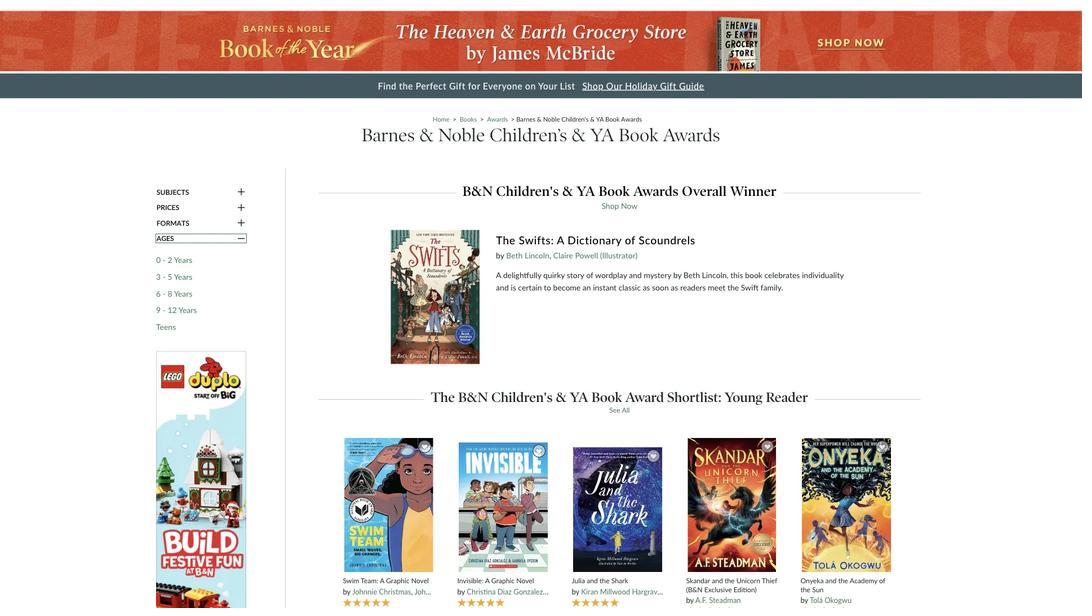 Task type: vqa. For each thing, say whether or not it's contained in the screenshot.
Paperback inside the Iron Gold (Red Rising Series… By Pierce Brown #4 In Series Paperback $16.98 $18.99
no



Task type: locate. For each thing, give the bounding box(es) containing it.
by
[[496, 250, 504, 260], [674, 270, 682, 280], [343, 588, 351, 597], [458, 588, 465, 597], [572, 588, 580, 597], [686, 596, 694, 605], [801, 596, 808, 605]]

and inside onyeka and the academy of the sun by tolá okogwu
[[826, 577, 837, 586]]

skandar and the unicorn thief (b&n exclusive edition) image
[[688, 438, 777, 573]]

and up gabriela epstein (illustrator) link on the bottom of page
[[587, 577, 598, 586]]

the inside julia and the shark by kiran millwood hargrave ,
[[600, 577, 610, 586]]

delightfully
[[503, 270, 542, 280]]

years right 8 at left top
[[174, 289, 192, 298]]

by inside julia and the shark by kiran millwood hargrave ,
[[572, 588, 580, 597]]

winner
[[730, 183, 777, 200]]

0 vertical spatial noble
[[543, 115, 560, 123]]

1 gift from the left
[[449, 80, 466, 91]]

as right soon
[[671, 283, 678, 292]]

become
[[553, 283, 581, 292]]

by left a.f.
[[686, 596, 694, 605]]

novel
[[411, 577, 429, 586], [517, 577, 534, 586]]

johnnie down swim team: a graphic novel link
[[415, 588, 440, 597]]

book
[[606, 115, 620, 123], [619, 124, 659, 146], [599, 183, 630, 200], [592, 390, 622, 406]]

graphic inside invisible: a graphic novel by christina diaz gonzalez , gabriela epstein (illustrator)
[[491, 577, 515, 586]]

the up millwood
[[600, 577, 610, 586]]

a.f.
[[696, 596, 708, 605]]

story
[[567, 270, 585, 280]]

1 horizontal spatial christmas
[[442, 588, 474, 597]]

1 vertical spatial plus arrow image
[[238, 234, 245, 244]]

millwood
[[600, 588, 630, 597]]

onyeka and the academy of the sun by tolá okogwu
[[801, 577, 886, 605]]

2 graphic from the left
[[491, 577, 515, 586]]

swim
[[343, 577, 359, 586]]

the down onyeka
[[801, 586, 811, 594]]

, down swim team: a graphic novel link
[[411, 588, 413, 597]]

gift left guide
[[660, 80, 677, 91]]

awards up now
[[634, 183, 679, 200]]

0 horizontal spatial beth
[[506, 250, 523, 260]]

as
[[643, 283, 650, 292], [671, 283, 678, 292]]

0 horizontal spatial graphic
[[386, 577, 410, 586]]

shop left our
[[583, 80, 604, 91]]

christmas down swim team: a graphic novel link
[[379, 588, 411, 597]]

0 horizontal spatial gift
[[449, 80, 466, 91]]

by left tolá at the right bottom
[[801, 596, 808, 605]]

&
[[537, 115, 542, 123], [591, 115, 595, 123], [420, 124, 434, 146], [572, 124, 586, 146], [563, 183, 573, 200], [556, 390, 567, 406]]

gabriela
[[547, 588, 574, 597]]

gift left the for
[[449, 80, 466, 91]]

ages button
[[156, 234, 246, 244]]

children's
[[562, 115, 589, 123], [496, 183, 559, 200], [491, 390, 553, 406]]

2 - from the top
[[163, 272, 166, 282]]

awards link
[[487, 115, 508, 123]]

b&n inside 'the b&n children's & ya book award shortlist: young reader see all'
[[458, 390, 488, 406]]

shop left now
[[602, 201, 619, 210]]

- left the 5
[[163, 272, 166, 282]]

onyeka and the academy of the sun image
[[802, 438, 892, 573]]

years for 0 - 2 years
[[174, 255, 192, 265]]

novel up johnnie christmas (illustrator) link
[[411, 577, 429, 586]]

plus arrow image down formats dropdown button
[[238, 234, 245, 244]]

2 horizontal spatial of
[[880, 577, 886, 586]]

, inside invisible: a graphic novel by christina diaz gonzalez , gabriela epstein (illustrator)
[[543, 588, 545, 597]]

1 minus arrow image from the top
[[238, 187, 245, 197]]

the down this
[[728, 283, 739, 292]]

barnes & noble children's & ya book awards
[[517, 115, 642, 123]]

of up an
[[587, 270, 594, 280]]

, for christina diaz gonzalez
[[543, 588, 545, 597]]

(illustrator) down julia and the shark link
[[601, 588, 636, 597]]

1 horizontal spatial novel
[[517, 577, 534, 586]]

years right 12
[[179, 306, 197, 315]]

1 vertical spatial minus arrow image
[[238, 203, 245, 213]]

a left 'delightfully'
[[496, 270, 501, 280]]

years right the 5
[[174, 272, 192, 282]]

on
[[525, 80, 536, 91]]

(illustrator)
[[600, 250, 638, 260], [475, 588, 510, 597], [601, 588, 636, 597]]

2 minus arrow image from the top
[[238, 203, 245, 213]]

4 - from the top
[[163, 306, 166, 315]]

barnes & noble children's & ya book awards main content
[[0, 10, 1083, 609]]

classic
[[619, 283, 641, 292]]

years right 2
[[174, 255, 192, 265]]

holiday
[[625, 80, 658, 91]]

0 vertical spatial plus arrow image
[[238, 218, 245, 228]]

3 - from the top
[[163, 289, 166, 298]]

christmas
[[379, 588, 411, 597], [442, 588, 474, 597]]

awards right books
[[487, 115, 508, 123]]

your
[[538, 80, 558, 91]]

1 novel from the left
[[411, 577, 429, 586]]

0 vertical spatial minus arrow image
[[238, 187, 245, 197]]

a.f. steadman link
[[696, 596, 741, 605]]

awards inside b&n children's & ya book awards overall winner shop now
[[634, 183, 679, 200]]

2 novel from the left
[[517, 577, 534, 586]]

johnnie christmas (illustrator) link
[[415, 588, 510, 597]]

0 vertical spatial barnes
[[517, 115, 536, 123]]

minus arrow image down subjects dropdown button
[[238, 203, 245, 213]]

, inside julia and the shark by kiran millwood hargrave ,
[[662, 588, 663, 597]]

0 horizontal spatial johnnie
[[352, 588, 377, 597]]

and left 'is'
[[496, 283, 509, 292]]

3 - 5 years
[[156, 272, 192, 282]]

perfect
[[416, 80, 447, 91]]

0 horizontal spatial as
[[643, 283, 650, 292]]

0 horizontal spatial of
[[587, 270, 594, 280]]

barnes for barnes & noble children's & ya book awards
[[517, 115, 536, 123]]

celebrates
[[765, 270, 800, 280]]

and inside julia and the shark by kiran millwood hargrave ,
[[587, 577, 598, 586]]

b&n inside b&n children's & ya book awards overall winner shop now
[[463, 183, 493, 200]]

novel inside swim team: a graphic novel by johnnie christmas , johnnie christmas (illustrator)
[[411, 577, 429, 586]]

of inside onyeka and the academy of the sun by tolá okogwu
[[880, 577, 886, 586]]

kiran
[[581, 588, 598, 597]]

by inside invisible: a graphic novel by christina diaz gonzalez , gabriela epstein (illustrator)
[[458, 588, 465, 597]]

the swifts: a dictionary of scoundrels by beth lincoln , claire powell (illustrator)
[[496, 234, 696, 260]]

book down the holiday
[[619, 124, 659, 146]]

by down invisible:
[[458, 588, 465, 597]]

1 vertical spatial of
[[587, 270, 594, 280]]

noble for children's
[[438, 124, 485, 146]]

1 vertical spatial the
[[431, 390, 455, 406]]

0 horizontal spatial the
[[431, 390, 455, 406]]

1 vertical spatial noble
[[438, 124, 485, 146]]

plus arrow image for formats
[[238, 218, 245, 228]]

johnnie down team:
[[352, 588, 377, 597]]

see all link
[[610, 407, 630, 415]]

beth up 'delightfully'
[[506, 250, 523, 260]]

diaz
[[498, 588, 512, 597]]

novel inside invisible: a graphic novel by christina diaz gonzalez , gabriela epstein (illustrator)
[[517, 577, 534, 586]]

(illustrator) inside "the swifts: a dictionary of scoundrels by beth lincoln , claire powell (illustrator)"
[[600, 250, 638, 260]]

novel up gonzalez
[[517, 577, 534, 586]]

, inside swim team: a graphic novel by johnnie christmas , johnnie christmas (illustrator)
[[411, 588, 413, 597]]

claire powell (illustrator) link
[[553, 250, 638, 260]]

- right 9
[[163, 306, 166, 315]]

0 vertical spatial the
[[496, 234, 516, 247]]

0 vertical spatial beth
[[506, 250, 523, 260]]

1 - from the top
[[163, 255, 166, 265]]

noble down books link
[[438, 124, 485, 146]]

1 horizontal spatial noble
[[543, 115, 560, 123]]

the up exclusive
[[725, 577, 735, 586]]

as left soon
[[643, 283, 650, 292]]

and up 'classic'
[[629, 270, 642, 280]]

1 horizontal spatial barnes
[[517, 115, 536, 123]]

barnes & noble children's & ya book awards
[[362, 124, 721, 146]]

and inside skandar and the unicorn thief (b&n exclusive edition) by a.f. steadman
[[712, 577, 723, 586]]

of
[[625, 234, 636, 247], [587, 270, 594, 280], [880, 577, 886, 586]]

awards down guide
[[663, 124, 721, 146]]

, left (b&n
[[662, 588, 663, 597]]

swim team: a graphic novel image
[[344, 438, 434, 573]]

and right onyeka
[[826, 577, 837, 586]]

kiran millwood hargrave link
[[581, 588, 663, 597]]

barnes up children's
[[517, 115, 536, 123]]

is
[[511, 283, 516, 292]]

swim team: a graphic novel link
[[343, 577, 435, 586]]

6 - 8 years
[[156, 289, 192, 298]]

a inside "the swifts: a dictionary of scoundrels by beth lincoln , claire powell (illustrator)"
[[557, 234, 565, 247]]

1 vertical spatial beth
[[684, 270, 700, 280]]

shortlist:
[[668, 390, 722, 406]]

years for 9 - 12 years
[[179, 306, 197, 315]]

2 christmas from the left
[[442, 588, 474, 597]]

of for story
[[587, 270, 594, 280]]

1 horizontal spatial johnnie
[[415, 588, 440, 597]]

(illustrator) inside swim team: a graphic novel by johnnie christmas , johnnie christmas (illustrator)
[[475, 588, 510, 597]]

the right find
[[399, 80, 413, 91]]

1 vertical spatial b&n
[[458, 390, 488, 406]]

the inside 'the b&n children's & ya book award shortlist: young reader see all'
[[431, 390, 455, 406]]

book up see
[[592, 390, 622, 406]]

a up 'christina'
[[485, 577, 490, 586]]

exclusive
[[705, 586, 732, 594]]

barnes down find
[[362, 124, 415, 146]]

(illustrator) inside invisible: a graphic novel by christina diaz gonzalez , gabriela epstein (illustrator)
[[601, 588, 636, 597]]

of down now
[[625, 234, 636, 247]]

book up 'shop now' link
[[599, 183, 630, 200]]

book inside 'the b&n children's & ya book award shortlist: young reader see all'
[[592, 390, 622, 406]]

by down swim
[[343, 588, 351, 597]]

2 vertical spatial children's
[[491, 390, 553, 406]]

noble up barnes & noble children's & ya book awards
[[543, 115, 560, 123]]

1 horizontal spatial as
[[671, 283, 678, 292]]

(illustrator) up wordplay
[[600, 250, 638, 260]]

formats
[[157, 219, 189, 227]]

plus arrow image
[[238, 218, 245, 228], [238, 234, 245, 244]]

1 vertical spatial children's
[[496, 183, 559, 200]]

1 plus arrow image from the top
[[238, 218, 245, 228]]

advertisement region
[[156, 351, 246, 609]]

0 horizontal spatial noble
[[438, 124, 485, 146]]

- left 8 at left top
[[163, 289, 166, 298]]

the
[[496, 234, 516, 247], [431, 390, 455, 406]]

- for 0
[[163, 255, 166, 265]]

of inside "the swifts: a dictionary of scoundrels by beth lincoln , claire powell (illustrator)"
[[625, 234, 636, 247]]

& inside b&n children's & ya book awards overall winner shop now
[[563, 183, 573, 200]]

1 horizontal spatial gift
[[660, 80, 677, 91]]

,
[[550, 250, 551, 260], [411, 588, 413, 597], [543, 588, 545, 597], [662, 588, 663, 597]]

book
[[745, 270, 763, 280]]

1 horizontal spatial graphic
[[491, 577, 515, 586]]

minus arrow image up prices dropdown button
[[238, 187, 245, 197]]

0 vertical spatial children's
[[562, 115, 589, 123]]

a up claire
[[557, 234, 565, 247]]

minus arrow image
[[238, 187, 245, 197], [238, 203, 245, 213]]

shop
[[583, 80, 604, 91], [602, 201, 619, 210]]

see
[[610, 407, 621, 415]]

a inside 'a delightfully quirky story of wordplay and mystery by beth lincoln, this book celebrates individuality and is certain to become an instant classic as soon as readers meet the swift family.'
[[496, 270, 501, 280]]

christmas down invisible:
[[442, 588, 474, 597]]

and for kiran
[[587, 577, 598, 586]]

a
[[557, 234, 565, 247], [496, 270, 501, 280], [380, 577, 384, 586], [485, 577, 490, 586]]

- left 2
[[163, 255, 166, 265]]

of for dictionary
[[625, 234, 636, 247]]

1 horizontal spatial the
[[496, 234, 516, 247]]

, inside "the swifts: a dictionary of scoundrels by beth lincoln , claire powell (illustrator)"
[[550, 250, 551, 260]]

everyone
[[483, 80, 523, 91]]

0 vertical spatial of
[[625, 234, 636, 247]]

and up exclusive
[[712, 577, 723, 586]]

books
[[460, 115, 477, 123]]

a up johnnie christmas link
[[380, 577, 384, 586]]

0 vertical spatial b&n
[[463, 183, 493, 200]]

0 horizontal spatial christmas
[[379, 588, 411, 597]]

thief
[[762, 577, 778, 586]]

2 plus arrow image from the top
[[238, 234, 245, 244]]

0 horizontal spatial barnes
[[362, 124, 415, 146]]

plus arrow image down prices dropdown button
[[238, 218, 245, 228]]

powell
[[575, 250, 598, 260]]

(illustrator) down invisible: a graphic novel 'link'
[[475, 588, 510, 597]]

by left beth lincoln link
[[496, 250, 504, 260]]

1 horizontal spatial of
[[625, 234, 636, 247]]

beth up readers
[[684, 270, 700, 280]]

find the perfect gift for everyone on your list shop our holiday gift guide
[[378, 80, 705, 91]]

book inside b&n children's & ya book awards overall winner shop now
[[599, 183, 630, 200]]

b&n children's & ya book awards overall winner shop now
[[463, 183, 777, 210]]

0 horizontal spatial novel
[[411, 577, 429, 586]]

the inside "the swifts: a dictionary of scoundrels by beth lincoln , claire powell (illustrator)"
[[496, 234, 516, 247]]

1 vertical spatial shop
[[602, 201, 619, 210]]

julia and the shark image
[[573, 448, 663, 573]]

1 vertical spatial barnes
[[362, 124, 415, 146]]

1 graphic from the left
[[386, 577, 410, 586]]

2 vertical spatial of
[[880, 577, 886, 586]]

graphic up diaz
[[491, 577, 515, 586]]

shark
[[612, 577, 628, 586]]

of inside 'a delightfully quirky story of wordplay and mystery by beth lincoln, this book celebrates individuality and is certain to become an instant classic as soon as readers meet the swift family.'
[[587, 270, 594, 280]]

5
[[168, 272, 172, 282]]

, left claire
[[550, 250, 551, 260]]

of right academy
[[880, 577, 886, 586]]

the swifts: a dictionary of scoundrels link
[[496, 233, 849, 249]]

prices
[[157, 204, 179, 212]]

lincoln,
[[702, 270, 729, 280]]

scoundrels
[[639, 234, 696, 247]]

ya
[[596, 115, 604, 123], [591, 124, 614, 146], [577, 183, 595, 200], [570, 390, 588, 406]]

graphic up johnnie christmas link
[[386, 577, 410, 586]]

family.
[[761, 283, 783, 292]]

(b&n
[[686, 586, 703, 594]]

1 horizontal spatial beth
[[684, 270, 700, 280]]

by right 'mystery'
[[674, 270, 682, 280]]

b&n
[[463, 183, 493, 200], [458, 390, 488, 406]]

award
[[626, 390, 664, 406]]

and
[[629, 270, 642, 280], [496, 283, 509, 292], [587, 577, 598, 586], [712, 577, 723, 586], [826, 577, 837, 586]]

graphic
[[386, 577, 410, 586], [491, 577, 515, 586]]

julia and the shark by kiran millwood hargrave ,
[[572, 577, 665, 597]]

by down julia
[[572, 588, 580, 597]]

1 christmas from the left
[[379, 588, 411, 597]]

ya inside 'the b&n children's & ya book award shortlist: young reader see all'
[[570, 390, 588, 406]]

gift
[[449, 80, 466, 91], [660, 80, 677, 91]]

, left gabriela at right
[[543, 588, 545, 597]]

0 - 2 years
[[156, 255, 192, 265]]



Task type: describe. For each thing, give the bounding box(es) containing it.
quirky
[[544, 270, 565, 280]]

swift
[[741, 283, 759, 292]]

a delightfully quirky story of wordplay and mystery by beth lincoln, this book celebrates individuality and is certain to become an instant classic as soon as readers meet the swift family.
[[496, 270, 844, 292]]

gabriela epstein (illustrator) link
[[547, 588, 636, 597]]

minus arrow image for subjects
[[238, 187, 245, 197]]

formats button
[[156, 218, 246, 228]]

1 as from the left
[[643, 283, 650, 292]]

0 vertical spatial shop
[[583, 80, 604, 91]]

swifts:
[[519, 234, 554, 247]]

by inside 'a delightfully quirky story of wordplay and mystery by beth lincoln, this book celebrates individuality and is certain to become an instant classic as soon as readers meet the swift family.'
[[674, 270, 682, 280]]

academy
[[850, 577, 878, 586]]

& inside 'the b&n children's & ya book award shortlist: young reader see all'
[[556, 390, 567, 406]]

readers
[[680, 283, 706, 292]]

swim team: a graphic novel by johnnie christmas , johnnie christmas (illustrator)
[[343, 577, 510, 597]]

the swifts: a dictionary of scoundrels image
[[391, 230, 480, 365]]

find
[[378, 80, 397, 91]]

books link
[[460, 115, 477, 123]]

a inside swim team: a graphic novel by johnnie christmas , johnnie christmas (illustrator)
[[380, 577, 384, 586]]

subjects
[[157, 188, 189, 196]]

graphic inside swim team: a graphic novel by johnnie christmas , johnnie christmas (illustrator)
[[386, 577, 410, 586]]

edition)
[[734, 586, 757, 594]]

the for swifts:
[[496, 234, 516, 247]]

and for the
[[826, 577, 837, 586]]

dictionary
[[568, 234, 622, 247]]

beth inside 'a delightfully quirky story of wordplay and mystery by beth lincoln, this book celebrates individuality and is certain to become an instant classic as soon as readers meet the swift family.'
[[684, 270, 700, 280]]

unicorn
[[737, 577, 761, 586]]

tolá
[[810, 596, 823, 605]]

awards down the holiday
[[621, 115, 642, 123]]

teens
[[156, 322, 176, 332]]

barnes for barnes & noble children's & ya book awards
[[362, 124, 415, 146]]

steadman
[[709, 596, 741, 605]]

and for (b&n
[[712, 577, 723, 586]]

of for academy
[[880, 577, 886, 586]]

(illustrator) for johnnie christmas (illustrator)
[[475, 588, 510, 597]]

claire
[[553, 250, 573, 260]]

, for johnnie christmas
[[411, 588, 413, 597]]

invisible: a graphic novel by christina diaz gonzalez , gabriela epstein (illustrator)
[[458, 577, 636, 597]]

by inside swim team: a graphic novel by johnnie christmas , johnnie christmas (illustrator)
[[343, 588, 351, 597]]

, for kiran millwood hargrave
[[662, 588, 663, 597]]

0 - 2 years link
[[156, 255, 192, 265]]

0
[[156, 255, 161, 265]]

- for 3
[[163, 272, 166, 282]]

epstein
[[575, 588, 599, 597]]

9 - 12 years
[[156, 306, 197, 315]]

ages
[[157, 234, 174, 243]]

our
[[606, 80, 623, 91]]

onyeka
[[801, 577, 824, 586]]

to
[[544, 283, 551, 292]]

6 - 8 years link
[[156, 289, 192, 299]]

julia and the shark link
[[572, 577, 664, 586]]

all
[[622, 407, 630, 415]]

prices button
[[156, 203, 246, 213]]

mystery
[[644, 270, 672, 280]]

- for 6
[[163, 289, 166, 298]]

years for 6 - 8 years
[[174, 289, 192, 298]]

certain
[[518, 283, 542, 292]]

9
[[156, 306, 161, 315]]

by inside "the swifts: a dictionary of scoundrels by beth lincoln , claire powell (illustrator)"
[[496, 250, 504, 260]]

1 johnnie from the left
[[352, 588, 377, 597]]

by inside skandar and the unicorn thief (b&n exclusive edition) by a.f. steadman
[[686, 596, 694, 605]]

children's inside 'the b&n children's & ya book award shortlist: young reader see all'
[[491, 390, 553, 406]]

children's
[[490, 124, 567, 146]]

the inside skandar and the unicorn thief (b&n exclusive edition) by a.f. steadman
[[725, 577, 735, 586]]

12
[[168, 306, 177, 315]]

julia
[[572, 577, 585, 586]]

3
[[156, 272, 161, 282]]

teens link
[[156, 322, 176, 332]]

lincoln
[[525, 250, 550, 260]]

team:
[[361, 577, 379, 586]]

noble for children's
[[543, 115, 560, 123]]

the up okogwu
[[839, 577, 849, 586]]

home
[[433, 115, 450, 123]]

3 - 5 years link
[[156, 272, 192, 282]]

- for 9
[[163, 306, 166, 315]]

9 - 12 years link
[[156, 306, 197, 315]]

shop now link
[[602, 201, 638, 210]]

shop inside b&n children's & ya book awards overall winner shop now
[[602, 201, 619, 210]]

beth inside "the swifts: a dictionary of scoundrels by beth lincoln , claire powell (illustrator)"
[[506, 250, 523, 260]]

book down our
[[606, 115, 620, 123]]

a inside invisible: a graphic novel by christina diaz gonzalez , gabriela epstein (illustrator)
[[485, 577, 490, 586]]

barnes & noble book of the year! the heaven & earth grocery store. shop now image
[[0, 11, 1083, 71]]

years for 3 - 5 years
[[174, 272, 192, 282]]

meet
[[708, 283, 726, 292]]

christina diaz gonzalez link
[[467, 588, 549, 597]]

hargrave
[[632, 588, 662, 597]]

tolá okogwu link
[[810, 596, 852, 605]]

beth lincoln link
[[506, 250, 550, 260]]

now
[[621, 201, 638, 210]]

gonzalez
[[514, 588, 543, 597]]

8
[[168, 289, 172, 298]]

skandar and the unicorn thief (b&n exclusive edition) by a.f. steadman
[[686, 577, 778, 605]]

list
[[560, 80, 575, 91]]

2 gift from the left
[[660, 80, 677, 91]]

minus arrow image for prices
[[238, 203, 245, 213]]

subjects button
[[156, 187, 246, 197]]

the inside 'a delightfully quirky story of wordplay and mystery by beth lincoln, this book celebrates individuality and is certain to become an instant classic as soon as readers meet the swift family.'
[[728, 283, 739, 292]]

children's inside b&n children's & ya book awards overall winner shop now
[[496, 183, 559, 200]]

the b&n children's & ya book award shortlist: young reader see all
[[431, 390, 808, 415]]

invisible: a graphic novel link
[[458, 577, 549, 586]]

an
[[583, 283, 591, 292]]

wordplay
[[595, 270, 627, 280]]

ya inside b&n children's & ya book awards overall winner shop now
[[577, 183, 595, 200]]

for
[[468, 80, 481, 91]]

2 as from the left
[[671, 283, 678, 292]]

soon
[[652, 283, 669, 292]]

(illustrator) for gabriela epstein (illustrator)
[[601, 588, 636, 597]]

invisible: a graphic novel image
[[458, 442, 548, 573]]

the for b&n
[[431, 390, 455, 406]]

plus arrow image for ages
[[238, 234, 245, 244]]

okogwu
[[825, 596, 852, 605]]

young
[[725, 390, 763, 406]]

2
[[168, 255, 172, 265]]

by inside onyeka and the academy of the sun by tolá okogwu
[[801, 596, 808, 605]]

2 johnnie from the left
[[415, 588, 440, 597]]

6
[[156, 289, 161, 298]]



